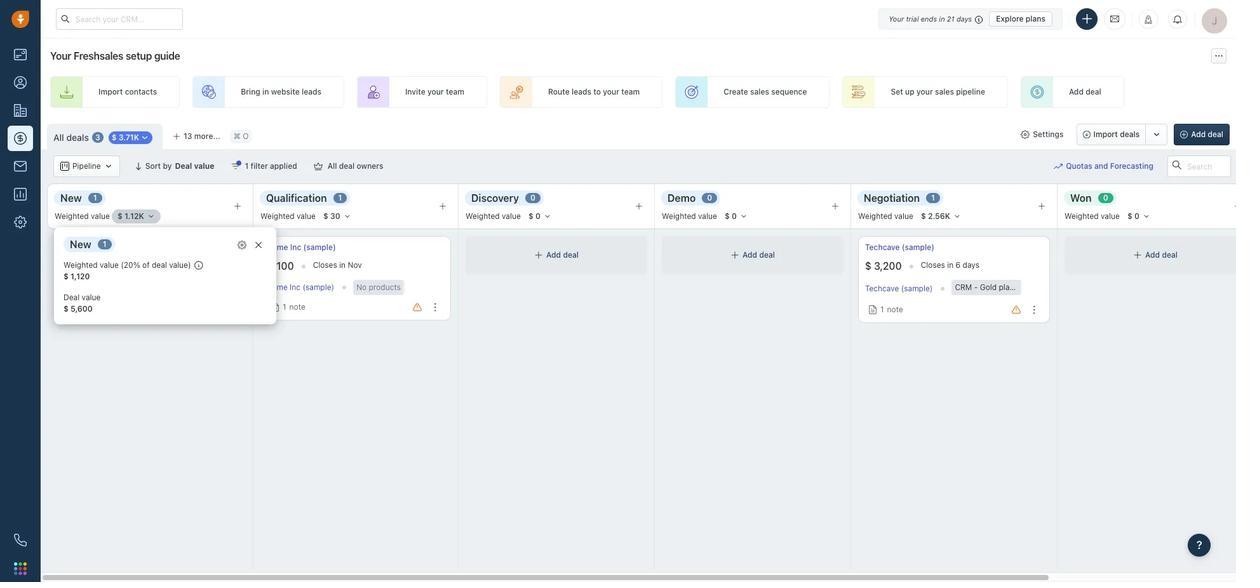 Task type: describe. For each thing, give the bounding box(es) containing it.
closes in 6 days
[[921, 261, 980, 270]]

1 down pipeline dropdown button
[[93, 194, 97, 203]]

⌘ o
[[234, 132, 249, 141]]

weighted value for new
[[55, 212, 110, 221]]

1 leads from the left
[[302, 87, 322, 97]]

2 widgetz.io (sample) from the top
[[61, 284, 133, 294]]

guide
[[154, 50, 180, 62]]

quotas
[[1067, 162, 1093, 171]]

your trial ends in 21 days
[[889, 14, 973, 23]]

value for new
[[91, 212, 110, 221]]

$ 0 for won
[[1128, 212, 1140, 221]]

to
[[594, 87, 601, 97]]

contacts
[[125, 87, 157, 97]]

Search field
[[1168, 156, 1232, 177]]

your freshsales setup guide
[[50, 50, 180, 62]]

$ 5,600
[[61, 261, 98, 272]]

3 for in
[[152, 261, 156, 270]]

inc inside acme inc (sample) link
[[290, 243, 301, 252]]

2 widgetz.io from the top
[[61, 284, 100, 294]]

3,200
[[875, 261, 902, 272]]

pipeline
[[72, 162, 101, 171]]

import deals button
[[1077, 124, 1147, 146]]

2 techcave (sample) link from the top
[[866, 284, 933, 294]]

1.12k
[[125, 212, 144, 221]]

create sales sequence link
[[676, 76, 830, 108]]

applied
[[270, 161, 297, 171]]

1 crm - gold plan monthly (sample) from the left
[[156, 283, 280, 292]]

deal inside button
[[1209, 130, 1224, 139]]

by
[[163, 161, 172, 171]]

bring in website leads link
[[193, 76, 344, 108]]

forecasting
[[1111, 162, 1154, 171]]

$ 1.12k
[[118, 212, 144, 221]]

13 more...
[[184, 132, 220, 141]]

days for $ 5,600
[[159, 261, 175, 270]]

set
[[891, 87, 904, 97]]

$ 0 button for discovery
[[523, 210, 557, 224]]

weighted inside new dialog
[[64, 261, 98, 270]]

trial
[[907, 14, 919, 23]]

$ 0 button for demo
[[719, 210, 754, 224]]

weighted for discovery
[[466, 212, 500, 221]]

1 sales from the left
[[751, 87, 770, 97]]

explore
[[997, 14, 1024, 23]]

1 techcave from the top
[[866, 243, 900, 252]]

container_wx8msf4aqz5i3rn1 image inside $ 3.71k button
[[141, 134, 149, 143]]

plans
[[1026, 14, 1046, 23]]

invite
[[406, 87, 426, 97]]

1 crm from the left
[[156, 283, 173, 292]]

settings
[[1034, 130, 1064, 139]]

1 widgetz.io (sample) link from the top
[[61, 242, 135, 253]]

2 sales from the left
[[936, 87, 955, 97]]

2 acme from the top
[[268, 283, 288, 293]]

add for won
[[1146, 251, 1161, 260]]

import for import deals
[[1094, 130, 1119, 139]]

Search your CRM... text field
[[56, 8, 183, 30]]

30
[[331, 212, 341, 221]]

sort
[[145, 161, 161, 171]]

discovery
[[472, 192, 519, 204]]

closes in 3 days
[[117, 261, 175, 270]]

in left 21
[[940, 14, 946, 23]]

$ 30 button
[[318, 210, 357, 224]]

3 your from the left
[[917, 87, 934, 97]]

phone image
[[14, 535, 27, 547]]

add deal inside add deal link
[[1070, 87, 1102, 97]]

bring
[[241, 87, 260, 97]]

$ 1.12k button
[[112, 210, 161, 224]]

qualification
[[266, 192, 327, 204]]

2.56k
[[929, 212, 951, 221]]

weighted value for discovery
[[466, 212, 521, 221]]

2 crm from the left
[[956, 283, 973, 292]]

route leads to your team link
[[500, 76, 663, 108]]

weighted value for won
[[1065, 212, 1121, 221]]

route leads to your team
[[549, 87, 640, 97]]

1 inside new dialog
[[103, 240, 107, 249]]

sort by deal value
[[145, 161, 215, 171]]

pipeline button
[[53, 156, 120, 177]]

6
[[956, 261, 961, 270]]

⌘
[[234, 132, 241, 141]]

value for won
[[1102, 212, 1121, 221]]

all deals link
[[53, 131, 89, 144]]

deal inside new dialog
[[152, 261, 167, 270]]

2 your from the left
[[603, 87, 620, 97]]

weighted for negotiation
[[859, 212, 893, 221]]

new inside dialog
[[70, 239, 91, 250]]

freshsales
[[74, 50, 123, 62]]

1 acme inc (sample) link from the top
[[268, 242, 336, 253]]

1 techcave (sample) link from the top
[[866, 242, 935, 253]]

no products
[[357, 283, 401, 292]]

$ 2.56k button
[[916, 210, 967, 224]]

demo
[[668, 192, 696, 204]]

1 - from the left
[[175, 283, 178, 292]]

1 acme from the top
[[268, 243, 288, 252]]

$ 3.71k button
[[109, 132, 153, 144]]

1 filter applied
[[245, 161, 297, 171]]

in for new
[[143, 261, 150, 270]]

$ 3,200
[[866, 261, 902, 272]]

0 vertical spatial 5,600
[[70, 261, 98, 272]]

weighted value for negotiation
[[859, 212, 914, 221]]

all for deals
[[53, 132, 64, 143]]

2 techcave from the top
[[866, 284, 900, 294]]

2 techcave (sample) from the top
[[866, 284, 933, 294]]

1 up the $ 30 button
[[338, 194, 342, 203]]

note for $ 100
[[290, 303, 306, 312]]

invite your team link
[[357, 76, 488, 108]]

add deal button
[[1175, 124, 1231, 146]]

2 monthly from the left
[[1017, 283, 1046, 292]]

2 plan from the left
[[1000, 283, 1015, 292]]

days for $ 3,200
[[963, 261, 980, 270]]

explore plans link
[[990, 11, 1053, 26]]

no
[[357, 283, 367, 292]]

up
[[906, 87, 915, 97]]

invite your team
[[406, 87, 465, 97]]

phone element
[[8, 528, 33, 554]]

container_wx8msf4aqz5i3rn1 image inside the "1 filter applied" button
[[231, 162, 240, 171]]

owners
[[357, 161, 384, 171]]

21
[[948, 14, 955, 23]]

quotas and forecasting
[[1067, 162, 1154, 171]]

$ inside dropdown button
[[112, 133, 117, 143]]

1 widgetz.io (sample) from the top
[[61, 243, 135, 252]]

(20%
[[121, 261, 140, 270]]

value for demo
[[699, 212, 718, 221]]

closes for $ 5,600
[[117, 261, 141, 270]]

bring in website leads
[[241, 87, 322, 97]]

nov
[[348, 261, 362, 270]]

and
[[1095, 162, 1109, 171]]

deals for all
[[66, 132, 89, 143]]

$ 2.56k
[[922, 212, 951, 221]]

container_wx8msf4aqz5i3rn1 image inside quotas and forecasting link
[[1055, 162, 1064, 171]]

weighted for demo
[[662, 212, 696, 221]]

2 widgetz.io (sample) link from the top
[[61, 284, 133, 294]]

closes for $ 100
[[313, 261, 337, 270]]

container_wx8msf4aqz5i3rn1 image inside settings popup button
[[1022, 130, 1031, 139]]



Task type: vqa. For each thing, say whether or not it's contained in the screenshot.
"your" inside Route leads to your team link
no



Task type: locate. For each thing, give the bounding box(es) containing it.
1 weighted value from the left
[[55, 212, 110, 221]]

all for deal
[[328, 161, 337, 171]]

in left 6
[[948, 261, 954, 270]]

1 inc from the top
[[290, 243, 301, 252]]

deal down "$ 1,120"
[[64, 293, 80, 303]]

add
[[1070, 87, 1084, 97], [1192, 130, 1207, 139], [547, 251, 561, 260], [743, 251, 758, 260], [1146, 251, 1161, 260]]

set up your sales pipeline
[[891, 87, 986, 97]]

your for your trial ends in 21 days
[[889, 14, 905, 23]]

days right 21
[[957, 14, 973, 23]]

1 vertical spatial techcave (sample) link
[[866, 284, 933, 294]]

1 down 100
[[283, 303, 286, 312]]

your
[[889, 14, 905, 23], [50, 50, 71, 62]]

your left freshsales on the top left of the page
[[50, 50, 71, 62]]

acme
[[268, 243, 288, 252], [268, 283, 288, 293]]

widgetz.io up the $ 5,600
[[61, 243, 101, 252]]

import inside button
[[1094, 130, 1119, 139]]

filter
[[251, 161, 268, 171]]

1 acme inc (sample) from the top
[[268, 243, 336, 252]]

5,600 up deal value $ 5,600
[[70, 261, 98, 272]]

0 horizontal spatial gold
[[181, 283, 197, 292]]

in for qualification
[[340, 261, 346, 270]]

techcave (sample) down 3,200
[[866, 284, 933, 294]]

2 inc from the top
[[290, 283, 301, 293]]

weighted down discovery
[[466, 212, 500, 221]]

1 horizontal spatial crm - gold plan monthly (sample)
[[956, 283, 1080, 292]]

1 closes from the left
[[117, 261, 141, 270]]

$ 0 for discovery
[[529, 212, 541, 221]]

deal
[[1086, 87, 1102, 97], [1209, 130, 1224, 139], [339, 161, 355, 171], [563, 251, 579, 260], [760, 251, 775, 260], [1163, 251, 1178, 260], [152, 261, 167, 270]]

widgetz.io (sample) link down '1,120'
[[61, 284, 133, 294]]

leads right website
[[302, 87, 322, 97]]

1 vertical spatial widgetz.io (sample) link
[[61, 284, 133, 294]]

0 horizontal spatial import
[[99, 87, 123, 97]]

crm down 6
[[956, 283, 973, 292]]

3 right all deals link
[[95, 133, 100, 142]]

1 horizontal spatial $ 0 button
[[719, 210, 754, 224]]

6 weighted value from the left
[[1065, 212, 1121, 221]]

sales right create
[[751, 87, 770, 97]]

note down '1,120'
[[83, 305, 99, 315]]

1 widgetz.io from the top
[[61, 243, 101, 252]]

1 horizontal spatial closes
[[313, 261, 337, 270]]

send email image
[[1111, 14, 1120, 24]]

route
[[549, 87, 570, 97]]

1 horizontal spatial $ 0
[[725, 212, 737, 221]]

new
[[60, 192, 82, 204], [70, 239, 91, 250]]

1 horizontal spatial import
[[1094, 130, 1119, 139]]

ends
[[921, 14, 938, 23]]

weighted value down negotiation
[[859, 212, 914, 221]]

0 horizontal spatial -
[[175, 283, 178, 292]]

3.71k
[[119, 133, 139, 143]]

quotas and forecasting link
[[1055, 156, 1167, 177]]

1 horizontal spatial 1 note
[[283, 303, 306, 312]]

days
[[957, 14, 973, 23], [159, 261, 175, 270], [963, 261, 980, 270]]

deal right "by"
[[175, 161, 192, 171]]

1 vertical spatial acme inc (sample) link
[[268, 283, 334, 293]]

13 more... button
[[166, 128, 227, 146]]

$ 0 button
[[523, 210, 557, 224], [719, 210, 754, 224], [1122, 210, 1157, 224]]

0 vertical spatial new
[[60, 192, 82, 204]]

closes for $ 3,200
[[921, 261, 946, 270]]

1 note
[[283, 303, 306, 312], [76, 305, 99, 315], [881, 305, 904, 315]]

add deal for won
[[1146, 251, 1178, 260]]

1 vertical spatial new
[[70, 239, 91, 250]]

1 techcave (sample) from the top
[[866, 243, 935, 252]]

3 inside all deals 3
[[95, 133, 100, 142]]

3 right of
[[152, 261, 156, 270]]

create
[[724, 87, 749, 97]]

1 horizontal spatial leads
[[572, 87, 592, 97]]

import left contacts
[[99, 87, 123, 97]]

team
[[446, 87, 465, 97], [622, 87, 640, 97]]

weighted up '1,120'
[[64, 261, 98, 270]]

container_wx8msf4aqz5i3rn1 image
[[141, 134, 149, 143], [60, 162, 69, 171], [1055, 162, 1064, 171], [254, 241, 263, 250], [535, 251, 544, 260], [731, 251, 740, 260], [1134, 251, 1143, 260], [194, 261, 203, 270], [64, 306, 73, 315], [869, 306, 878, 315]]

all deal owners
[[328, 161, 384, 171]]

1 your from the left
[[428, 87, 444, 97]]

0 vertical spatial techcave
[[866, 243, 900, 252]]

3 weighted value from the left
[[466, 212, 521, 221]]

weighted value for qualification
[[261, 212, 316, 221]]

0 horizontal spatial 1 note
[[76, 305, 99, 315]]

acme inc (sample) up 100
[[268, 243, 336, 252]]

setup
[[126, 50, 152, 62]]

techcave (sample)
[[866, 243, 935, 252], [866, 284, 933, 294]]

import for import contacts
[[99, 87, 123, 97]]

weighted value down qualification
[[261, 212, 316, 221]]

new down pipeline dropdown button
[[60, 192, 82, 204]]

value inside deal value $ 5,600
[[82, 293, 101, 303]]

1 monthly from the left
[[217, 283, 246, 292]]

in left nov
[[340, 261, 346, 270]]

acme inc (sample) link down 100
[[268, 283, 334, 293]]

5,600 inside deal value $ 5,600
[[71, 304, 93, 314]]

all up pipeline dropdown button
[[53, 132, 64, 143]]

1
[[245, 161, 249, 171], [93, 194, 97, 203], [338, 194, 342, 203], [932, 194, 936, 203], [103, 240, 107, 249], [283, 303, 286, 312], [76, 305, 80, 315], [881, 305, 885, 315]]

new dialog
[[54, 228, 277, 325]]

sales left pipeline
[[936, 87, 955, 97]]

widgetz.io down '1,120'
[[61, 284, 100, 294]]

value)
[[169, 261, 191, 270]]

container_wx8msf4aqz5i3rn1 image inside pipeline dropdown button
[[104, 162, 113, 171]]

crm - gold plan monthly (sample) down 6
[[956, 283, 1080, 292]]

in right (20%
[[143, 261, 150, 270]]

1 vertical spatial inc
[[290, 283, 301, 293]]

1 horizontal spatial your
[[889, 14, 905, 23]]

2 gold from the left
[[981, 283, 997, 292]]

leads left to
[[572, 87, 592, 97]]

1 note down 100
[[283, 303, 306, 312]]

0 vertical spatial acme inc (sample)
[[268, 243, 336, 252]]

1 up weighted value (20% of deal value)
[[103, 240, 107, 249]]

1 horizontal spatial note
[[290, 303, 306, 312]]

weighted down demo
[[662, 212, 696, 221]]

1 horizontal spatial sales
[[936, 87, 955, 97]]

0 horizontal spatial deals
[[66, 132, 89, 143]]

2 leads from the left
[[572, 87, 592, 97]]

add for discovery
[[547, 251, 561, 260]]

2 horizontal spatial $ 0
[[1128, 212, 1140, 221]]

0 horizontal spatial deal
[[64, 293, 80, 303]]

negotiation
[[864, 192, 920, 204]]

import contacts
[[99, 87, 157, 97]]

$ 0 button for won
[[1122, 210, 1157, 224]]

note down 100
[[290, 303, 306, 312]]

closes in nov
[[313, 261, 362, 270]]

1 horizontal spatial your
[[603, 87, 620, 97]]

set up your sales pipeline link
[[843, 76, 1009, 108]]

freshworks switcher image
[[14, 563, 27, 576]]

widgetz.io (sample) up the $ 5,600
[[61, 243, 135, 252]]

3 closes from the left
[[921, 261, 946, 270]]

1 note down '1,120'
[[76, 305, 99, 315]]

2 closes from the left
[[313, 261, 337, 270]]

leads
[[302, 87, 322, 97], [572, 87, 592, 97]]

0 horizontal spatial plan
[[199, 283, 215, 292]]

weighted up the $ 5,600
[[55, 212, 89, 221]]

0 horizontal spatial your
[[428, 87, 444, 97]]

add deal for demo
[[743, 251, 775, 260]]

deals inside button
[[1121, 130, 1140, 139]]

1 note for $ 100
[[283, 303, 306, 312]]

1 down $ 3,200
[[881, 305, 885, 315]]

sequence
[[772, 87, 808, 97]]

techcave (sample) link up 3,200
[[866, 242, 935, 253]]

2 $ 0 from the left
[[725, 212, 737, 221]]

your right invite at left top
[[428, 87, 444, 97]]

team right to
[[622, 87, 640, 97]]

new up the $ 5,600
[[70, 239, 91, 250]]

1 up $ 2.56k
[[932, 194, 936, 203]]

2 horizontal spatial note
[[888, 305, 904, 315]]

add for demo
[[743, 251, 758, 260]]

note for $ 3,200
[[888, 305, 904, 315]]

weighted for qualification
[[261, 212, 295, 221]]

1 down "$ 1,120"
[[76, 305, 80, 315]]

crm down value)
[[156, 283, 173, 292]]

inc down 100
[[290, 283, 301, 293]]

1 gold from the left
[[181, 283, 197, 292]]

pipeline
[[957, 87, 986, 97]]

0 horizontal spatial your
[[50, 50, 71, 62]]

2 horizontal spatial $ 0 button
[[1122, 210, 1157, 224]]

deals for import
[[1121, 130, 1140, 139]]

weighted down won
[[1065, 212, 1099, 221]]

note down 3,200
[[888, 305, 904, 315]]

1 vertical spatial 5,600
[[71, 304, 93, 314]]

of
[[142, 261, 150, 270]]

$ 0 for demo
[[725, 212, 737, 221]]

inc up 100
[[290, 243, 301, 252]]

0 vertical spatial techcave (sample) link
[[866, 242, 935, 253]]

crm - gold plan monthly (sample) down value)
[[156, 283, 280, 292]]

1 vertical spatial deal
[[64, 293, 80, 303]]

$ 3.71k button
[[105, 130, 156, 145]]

1 vertical spatial 3
[[152, 261, 156, 270]]

0 vertical spatial acme
[[268, 243, 288, 252]]

import deals group
[[1077, 124, 1168, 146]]

techcave up $ 3,200
[[866, 243, 900, 252]]

weighted value down demo
[[662, 212, 718, 221]]

5,600 down '1,120'
[[71, 304, 93, 314]]

in inside bring in website leads link
[[263, 87, 269, 97]]

deal inside button
[[339, 161, 355, 171]]

1 horizontal spatial monthly
[[1017, 283, 1046, 292]]

0 horizontal spatial note
[[83, 305, 99, 315]]

weighted value left $ 1.12k on the left top of page
[[55, 212, 110, 221]]

import deals
[[1094, 130, 1140, 139]]

0 vertical spatial your
[[889, 14, 905, 23]]

sales
[[751, 87, 770, 97], [936, 87, 955, 97]]

weighted down qualification
[[261, 212, 295, 221]]

1 horizontal spatial gold
[[981, 283, 997, 292]]

all
[[53, 132, 64, 143], [328, 161, 337, 171]]

weighted value down discovery
[[466, 212, 521, 221]]

container_wx8msf4aqz5i3rn1 image inside the all deal owners button
[[314, 162, 323, 171]]

days right of
[[159, 261, 175, 270]]

closes left of
[[117, 261, 141, 270]]

settings button
[[1015, 124, 1071, 146]]

container_wx8msf4aqz5i3rn1 image
[[1022, 130, 1031, 139], [104, 162, 113, 171], [231, 162, 240, 171], [314, 162, 323, 171], [238, 241, 247, 250], [271, 303, 280, 312]]

container_wx8msf4aqz5i3rn1 image inside new dialog
[[238, 241, 247, 250]]

$ 100
[[268, 261, 294, 272]]

1 note down 3,200
[[881, 305, 904, 315]]

import up quotas and forecasting
[[1094, 130, 1119, 139]]

0 vertical spatial widgetz.io (sample)
[[61, 243, 135, 252]]

weighted value
[[55, 212, 110, 221], [261, 212, 316, 221], [466, 212, 521, 221], [662, 212, 718, 221], [859, 212, 914, 221], [1065, 212, 1121, 221]]

closes left 6
[[921, 261, 946, 270]]

0 vertical spatial widgetz.io
[[61, 243, 101, 252]]

weighted value down won
[[1065, 212, 1121, 221]]

- down closes in 6 days
[[975, 283, 978, 292]]

1 vertical spatial import
[[1094, 130, 1119, 139]]

3
[[95, 133, 100, 142], [152, 261, 156, 270]]

13
[[184, 132, 192, 141]]

import contacts link
[[50, 76, 180, 108]]

deals up pipeline
[[66, 132, 89, 143]]

weighted for new
[[55, 212, 89, 221]]

2 horizontal spatial closes
[[921, 261, 946, 270]]

in right bring
[[263, 87, 269, 97]]

0 horizontal spatial crm - gold plan monthly (sample)
[[156, 283, 280, 292]]

acme down $ 100
[[268, 283, 288, 293]]

techcave
[[866, 243, 900, 252], [866, 284, 900, 294]]

deals up forecasting
[[1121, 130, 1140, 139]]

add deal inside add deal button
[[1192, 130, 1224, 139]]

1 note for $ 3,200
[[881, 305, 904, 315]]

0 vertical spatial widgetz.io (sample) link
[[61, 242, 135, 253]]

value for discovery
[[502, 212, 521, 221]]

weighted value (20% of deal value)
[[64, 261, 191, 270]]

0 vertical spatial 3
[[95, 133, 100, 142]]

deal value $ 5,600
[[64, 293, 101, 314]]

closes
[[117, 261, 141, 270], [313, 261, 337, 270], [921, 261, 946, 270]]

$ 30
[[323, 212, 341, 221]]

widgetz.io
[[61, 243, 101, 252], [61, 284, 100, 294]]

1 vertical spatial your
[[50, 50, 71, 62]]

1 $ 0 from the left
[[529, 212, 541, 221]]

crm
[[156, 283, 173, 292], [956, 283, 973, 292]]

1 horizontal spatial crm
[[956, 283, 973, 292]]

2 crm - gold plan monthly (sample) from the left
[[956, 283, 1080, 292]]

all deals 3
[[53, 132, 100, 143]]

your right up
[[917, 87, 934, 97]]

widgetz.io (sample) down '1,120'
[[61, 284, 133, 294]]

2 weighted value from the left
[[261, 212, 316, 221]]

1 horizontal spatial team
[[622, 87, 640, 97]]

your for your freshsales setup guide
[[50, 50, 71, 62]]

1 horizontal spatial deal
[[175, 161, 192, 171]]

more...
[[194, 132, 220, 141]]

0 horizontal spatial $ 0 button
[[523, 210, 557, 224]]

1 vertical spatial widgetz.io
[[61, 284, 100, 294]]

0
[[531, 194, 536, 203], [708, 194, 713, 203], [1104, 194, 1109, 203], [536, 212, 541, 221], [732, 212, 737, 221], [1135, 212, 1140, 221]]

1 $ 0 button from the left
[[523, 210, 557, 224]]

1 horizontal spatial 3
[[152, 261, 156, 270]]

0 vertical spatial all
[[53, 132, 64, 143]]

3 $ 0 from the left
[[1128, 212, 1140, 221]]

0 vertical spatial inc
[[290, 243, 301, 252]]

1 horizontal spatial deals
[[1121, 130, 1140, 139]]

2 - from the left
[[975, 283, 978, 292]]

0 horizontal spatial sales
[[751, 87, 770, 97]]

0 horizontal spatial 3
[[95, 133, 100, 142]]

1 horizontal spatial plan
[[1000, 283, 1015, 292]]

0 vertical spatial techcave (sample)
[[866, 243, 935, 252]]

1 left filter
[[245, 161, 249, 171]]

1 vertical spatial all
[[328, 161, 337, 171]]

2 horizontal spatial 1 note
[[881, 305, 904, 315]]

deal inside deal value $ 5,600
[[64, 293, 80, 303]]

4 weighted value from the left
[[662, 212, 718, 221]]

100
[[277, 261, 294, 272]]

0 vertical spatial acme inc (sample) link
[[268, 242, 336, 253]]

team right invite at left top
[[446, 87, 465, 97]]

add inside button
[[1192, 130, 1207, 139]]

1 plan from the left
[[199, 283, 215, 292]]

acme up $ 100
[[268, 243, 288, 252]]

2 acme inc (sample) from the top
[[268, 283, 334, 293]]

all left "owners"
[[328, 161, 337, 171]]

1 team from the left
[[446, 87, 465, 97]]

0 horizontal spatial team
[[446, 87, 465, 97]]

5,600
[[70, 261, 98, 272], [71, 304, 93, 314]]

value
[[194, 161, 215, 171], [91, 212, 110, 221], [297, 212, 316, 221], [502, 212, 521, 221], [699, 212, 718, 221], [895, 212, 914, 221], [1102, 212, 1121, 221], [100, 261, 119, 270], [82, 293, 101, 303]]

weighted for won
[[1065, 212, 1099, 221]]

0 horizontal spatial closes
[[117, 261, 141, 270]]

techcave (sample) link down 3,200
[[866, 284, 933, 294]]

2 $ 0 button from the left
[[719, 210, 754, 224]]

2 horizontal spatial your
[[917, 87, 934, 97]]

-
[[175, 283, 178, 292], [975, 283, 978, 292]]

3 $ 0 button from the left
[[1122, 210, 1157, 224]]

0 vertical spatial deal
[[175, 161, 192, 171]]

1 vertical spatial techcave (sample)
[[866, 284, 933, 294]]

- down value)
[[175, 283, 178, 292]]

deal
[[175, 161, 192, 171], [64, 293, 80, 303]]

0 vertical spatial import
[[99, 87, 123, 97]]

$ 1,120
[[64, 272, 90, 282]]

2 team from the left
[[622, 87, 640, 97]]

1 horizontal spatial -
[[975, 283, 978, 292]]

closes left nov
[[313, 261, 337, 270]]

inc
[[290, 243, 301, 252], [290, 283, 301, 293]]

deals
[[1121, 130, 1140, 139], [66, 132, 89, 143]]

website
[[271, 87, 300, 97]]

weighted down negotiation
[[859, 212, 893, 221]]

won
[[1071, 192, 1092, 204]]

$ inside deal value $ 5,600
[[64, 304, 69, 314]]

0 horizontal spatial all
[[53, 132, 64, 143]]

1 vertical spatial acme inc (sample)
[[268, 283, 334, 293]]

1 vertical spatial techcave
[[866, 284, 900, 294]]

create sales sequence
[[724, 87, 808, 97]]

explore plans
[[997, 14, 1046, 23]]

widgetz.io (sample) link up the $ 5,600
[[61, 242, 135, 253]]

value for qualification
[[297, 212, 316, 221]]

0 horizontal spatial monthly
[[217, 283, 246, 292]]

1 horizontal spatial all
[[328, 161, 337, 171]]

plan
[[199, 283, 215, 292], [1000, 283, 1015, 292]]

in for negotiation
[[948, 261, 954, 270]]

o
[[243, 132, 249, 141]]

2 acme inc (sample) link from the top
[[268, 283, 334, 293]]

container_wx8msf4aqz5i3rn1 image inside pipeline dropdown button
[[60, 162, 69, 171]]

days right 6
[[963, 261, 980, 270]]

acme inc (sample)
[[268, 243, 336, 252], [268, 283, 334, 293]]

products
[[369, 283, 401, 292]]

techcave (sample) up 3,200
[[866, 243, 935, 252]]

$ 3.71k
[[112, 133, 139, 143]]

0 horizontal spatial $ 0
[[529, 212, 541, 221]]

acme inc (sample) down 100
[[268, 283, 334, 293]]

value for negotiation
[[895, 212, 914, 221]]

5 weighted value from the left
[[859, 212, 914, 221]]

acme inc (sample) link up 100
[[268, 242, 336, 253]]

your right to
[[603, 87, 620, 97]]

acme inc (sample) link
[[268, 242, 336, 253], [268, 283, 334, 293]]

techcave down $ 3,200
[[866, 284, 900, 294]]

0 horizontal spatial leads
[[302, 87, 322, 97]]

3 for deals
[[95, 133, 100, 142]]

weighted value for demo
[[662, 212, 718, 221]]

all inside button
[[328, 161, 337, 171]]

your left trial
[[889, 14, 905, 23]]

$ 0
[[529, 212, 541, 221], [725, 212, 737, 221], [1128, 212, 1140, 221]]

all deal owners button
[[306, 156, 392, 177]]

1 inside button
[[245, 161, 249, 171]]

add deal for discovery
[[547, 251, 579, 260]]

1 vertical spatial widgetz.io (sample)
[[61, 284, 133, 294]]

0 horizontal spatial crm
[[156, 283, 173, 292]]

1,120
[[71, 272, 90, 282]]

1 vertical spatial acme
[[268, 283, 288, 293]]



